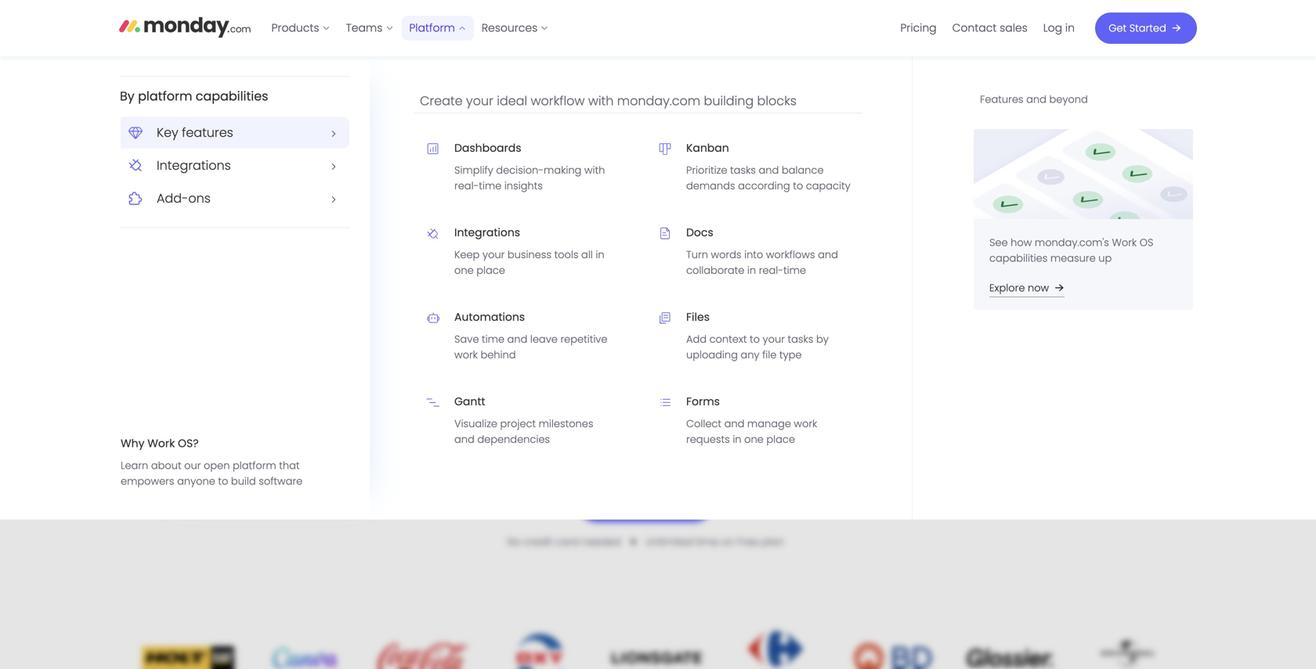 Task type: vqa. For each thing, say whether or not it's contained in the screenshot.
"you" within the monday sales CRM is a fully customizable, dedicated sales platform. No code needed. What would you like to manage with your CRM?
no



Task type: locate. For each thing, give the bounding box(es) containing it.
features
[[182, 124, 233, 141]]

behind
[[481, 348, 516, 362]]

software
[[259, 475, 303, 489]]

save
[[454, 332, 479, 347]]

to
[[565, 99, 613, 165], [793, 179, 803, 193], [750, 332, 760, 347], [218, 475, 228, 489]]

add
[[686, 332, 707, 347]]

ons
[[188, 190, 211, 207]]

run right wm color image
[[403, 293, 422, 308]]

1 horizontal spatial on
[[721, 535, 734, 550]]

log in link
[[1035, 16, 1083, 41]]

work inside automations save time and leave repetitive work behind
[[454, 348, 478, 362]]

0 horizontal spatial that
[[279, 459, 300, 473]]

main element
[[0, 0, 1316, 670]]

1 vertical spatial run
[[403, 293, 422, 308]]

simplify
[[454, 163, 493, 177]]

integrations inside integrations keep your business tools all in one place
[[454, 225, 520, 240]]

in down into
[[747, 264, 756, 278]]

real- down 'simplify'
[[454, 179, 479, 193]]

2 horizontal spatial one
[[744, 433, 764, 447]]

on up products that scale with your needs.
[[590, 187, 610, 209]]

None checkbox
[[213, 351, 310, 447], [323, 351, 420, 447], [432, 351, 530, 447], [542, 351, 639, 447], [871, 351, 968, 447], [981, 351, 1078, 447], [213, 351, 310, 447], [542, 351, 639, 447], [981, 351, 1078, 447]]

resources
[[482, 20, 538, 36]]

time right unlimited at the bottom
[[696, 535, 719, 550]]

one up scale
[[614, 187, 644, 209]]

capabilities up the features
[[196, 87, 268, 105]]

and up behind
[[507, 332, 527, 347]]

dashboards
[[454, 141, 521, 156]]

key features
[[157, 124, 233, 141]]

and up 'according' on the right top of page
[[759, 163, 779, 177]]

your up file
[[763, 332, 785, 347]]

0 vertical spatial place
[[476, 264, 505, 278]]

work management run all aspects of work
[[403, 274, 526, 308]]

integrations down key features
[[157, 157, 231, 174]]

work
[[625, 99, 741, 165], [550, 187, 586, 209], [495, 293, 519, 308], [454, 348, 478, 362], [794, 417, 817, 431]]

1 horizontal spatial one
[[614, 187, 644, 209]]

one down keep
[[454, 264, 474, 278]]

0 horizontal spatial tasks
[[730, 163, 756, 177]]

sales
[[1000, 20, 1028, 36], [656, 293, 683, 308]]

see how monday.com's work os capabilities measure up
[[989, 236, 1153, 265]]

needs.
[[748, 219, 799, 241]]

2 vertical spatial all
[[425, 293, 437, 308]]

your right keep
[[482, 248, 505, 262]]

1 vertical spatial tasks
[[788, 332, 813, 347]]

demands
[[686, 179, 735, 193]]

1 vertical spatial on
[[721, 535, 734, 550]]

your up words
[[709, 219, 744, 241]]

and left "beyond"
[[1026, 92, 1047, 107]]

✦
[[629, 535, 637, 550]]

milestones
[[539, 417, 593, 431]]

sales for contact
[[1000, 20, 1028, 36]]

your
[[355, 99, 465, 165]]

all left aspects
[[425, 293, 437, 308]]

place inside integrations keep your business tools all in one place
[[476, 264, 505, 278]]

1 vertical spatial that
[[279, 459, 300, 473]]

time down 'simplify'
[[479, 179, 502, 193]]

all down decision-
[[489, 187, 507, 209]]

insights
[[504, 179, 543, 193]]

in right requests
[[733, 433, 742, 447]]

list inside main element
[[893, 0, 1083, 56]]

blocks
[[757, 92, 797, 110]]

time up behind
[[482, 332, 504, 347]]

that
[[592, 219, 623, 241], [279, 459, 300, 473]]

started
[[1129, 21, 1166, 35]]

contact
[[952, 20, 997, 36]]

one inside forms collect and manage work requests in one place
[[744, 433, 764, 447]]

that up the software
[[279, 459, 300, 473]]

no
[[507, 535, 521, 550]]

learn
[[121, 459, 148, 473]]

streamline
[[599, 293, 654, 308]]

work inside forms collect and manage work requests in one place
[[794, 417, 817, 431]]

1 horizontal spatial place
[[766, 433, 795, 447]]

group
[[207, 345, 1084, 453]]

one inside integrations keep your business tools all in one place
[[454, 264, 474, 278]]

1 vertical spatial capabilities
[[989, 251, 1048, 265]]

2 vertical spatial work
[[147, 436, 175, 452]]

one down manage
[[744, 433, 764, 447]]

that left scale
[[592, 219, 623, 241]]

your inside integrations keep your business tools all in one place
[[482, 248, 505, 262]]

2 vertical spatial one
[[744, 433, 764, 447]]

integrations
[[157, 157, 231, 174], [454, 225, 520, 240]]

os
[[1140, 236, 1153, 250]]

monday.com logo image
[[119, 10, 251, 43]]

see
[[989, 236, 1008, 250]]

in inside integrations keep your business tools all in one place
[[596, 248, 604, 262]]

integrations up keep
[[454, 225, 520, 240]]

1 vertical spatial sales
[[656, 293, 683, 308]]

platform list item
[[401, 0, 474, 56]]

marketing image
[[465, 374, 497, 405]]

products
[[517, 219, 587, 241]]

0 horizontal spatial on
[[590, 187, 610, 209]]

0 horizontal spatial integrations
[[157, 157, 231, 174]]

up
[[1099, 251, 1112, 265]]

0 vertical spatial tasks
[[730, 163, 756, 177]]

aspects
[[439, 293, 480, 308]]

work inside work management run all aspects of work
[[495, 293, 519, 308]]

leave
[[530, 332, 558, 347]]

tasks
[[730, 163, 756, 177], [788, 332, 813, 347]]

work up about on the bottom left of page
[[147, 436, 175, 452]]

dev dark image
[[753, 272, 788, 308]]

1 horizontal spatial tasks
[[788, 332, 813, 347]]

kanban prioritize tasks and balance demands according to capacity
[[686, 141, 851, 193]]

place down keep
[[476, 264, 505, 278]]

one for integrations
[[454, 264, 474, 278]]

platform up capacity
[[752, 99, 961, 165]]

0 horizontal spatial one
[[454, 264, 474, 278]]

platform up build
[[233, 459, 276, 473]]

with right workflow
[[588, 92, 614, 110]]

uploading
[[686, 348, 738, 362]]

capabilities down how
[[989, 251, 1048, 265]]

1 list from the left
[[0, 0, 1316, 670]]

0 horizontal spatial all
[[425, 293, 437, 308]]

features and beyond
[[980, 92, 1088, 107]]

None checkbox
[[652, 351, 749, 447], [761, 351, 859, 447], [761, 351, 859, 447]]

sales inside button
[[656, 293, 683, 308]]

1 horizontal spatial sales
[[1000, 20, 1028, 36]]

and down visualize
[[454, 433, 475, 447]]

and inside kanban prioritize tasks and balance demands according to capacity
[[759, 163, 779, 177]]

0 vertical spatial integrations
[[157, 157, 231, 174]]

pricing
[[900, 20, 937, 36]]

0 horizontal spatial real-
[[454, 179, 479, 193]]

1 vertical spatial real-
[[759, 264, 783, 278]]

0 vertical spatial capabilities
[[196, 87, 268, 105]]

0 vertical spatial sales
[[1000, 20, 1028, 36]]

work right wm color image
[[403, 274, 436, 292]]

run down 'simplify'
[[456, 187, 485, 209]]

and up dev
[[818, 248, 838, 262]]

in right tools
[[596, 248, 604, 262]]

run inside work management run all aspects of work
[[403, 293, 422, 308]]

and inside forms collect and manage work requests in one place
[[724, 417, 744, 431]]

time inside the dashboards simplify decision-making with real-time insights
[[479, 179, 502, 193]]

files
[[686, 310, 710, 325]]

monday.com
[[617, 92, 700, 110]]

none checkbox ops
[[323, 351, 420, 447]]

tasks up type
[[788, 332, 813, 347]]

with down the prioritize
[[720, 187, 752, 209]]

log in
[[1043, 20, 1075, 36]]

build
[[231, 475, 256, 489]]

time inside docs turn words into workflows and collaborate in real-time
[[783, 264, 806, 278]]

1 vertical spatial all
[[581, 248, 593, 262]]

your left ideal
[[466, 92, 493, 110]]

keep
[[454, 248, 480, 262]]

place down manage
[[766, 433, 795, 447]]

add-
[[157, 190, 188, 207]]

tasks up 'according' on the right top of page
[[730, 163, 756, 177]]

how
[[1011, 236, 1032, 250]]

0 horizontal spatial sales
[[656, 293, 683, 308]]

real-
[[454, 179, 479, 193], [759, 264, 783, 278]]

products
[[271, 20, 319, 36]]

canva image
[[259, 648, 352, 669]]

1 vertical spatial one
[[454, 264, 474, 278]]

1 vertical spatial integrations
[[454, 225, 520, 240]]

0 vertical spatial on
[[590, 187, 610, 209]]

to inside why work os? learn about our open platform that empowers anyone to build software
[[218, 475, 228, 489]]

1 vertical spatial work
[[403, 274, 436, 292]]

and inside docs turn words into workflows and collaborate in real-time
[[818, 248, 838, 262]]

automations
[[454, 310, 525, 325]]

1 horizontal spatial real-
[[759, 264, 783, 278]]

workflows
[[766, 248, 815, 262]]

all
[[489, 187, 507, 209], [581, 248, 593, 262], [425, 293, 437, 308]]

run
[[456, 187, 485, 209], [403, 293, 422, 308]]

0 horizontal spatial place
[[476, 264, 505, 278]]

work left os
[[1112, 236, 1137, 250]]

list
[[0, 0, 1316, 670], [893, 0, 1083, 56]]

on left free
[[721, 535, 734, 550]]

empowers
[[121, 475, 174, 489]]

work
[[1112, 236, 1137, 250], [403, 274, 436, 292], [147, 436, 175, 452]]

list containing pricing
[[893, 0, 1083, 56]]

time down workflows
[[783, 264, 806, 278]]

2 horizontal spatial work
[[1112, 236, 1137, 250]]

0 vertical spatial that
[[592, 219, 623, 241]]

and right collect
[[724, 417, 744, 431]]

2 horizontal spatial all
[[581, 248, 593, 262]]

0 horizontal spatial run
[[403, 293, 422, 308]]

visualize
[[454, 417, 497, 431]]

capabilities inside see how monday.com's work os capabilities measure up
[[989, 251, 1048, 265]]

bd image
[[847, 637, 939, 670]]

and inside gantt visualize project milestones and dependencies
[[454, 433, 475, 447]]

contact sales
[[952, 20, 1028, 36]]

none checkbox the tasks
[[652, 351, 749, 447]]

and
[[1026, 92, 1047, 107], [759, 163, 779, 177], [818, 248, 838, 262], [507, 332, 527, 347], [724, 417, 744, 431], [454, 433, 475, 447]]

in inside docs turn words into workflows and collaborate in real-time
[[747, 264, 756, 278]]

create
[[420, 92, 463, 110]]

platform link
[[401, 16, 474, 41]]

file
[[762, 348, 777, 362]]

time
[[479, 179, 502, 193], [783, 264, 806, 278], [482, 332, 504, 347], [696, 535, 719, 550]]

project
[[500, 417, 536, 431]]

1 horizontal spatial run
[[456, 187, 485, 209]]

universal music group image
[[1082, 641, 1174, 670]]

all inside work management run all aspects of work
[[425, 293, 437, 308]]

real- down into
[[759, 264, 783, 278]]

tasks image
[[685, 374, 716, 405]]

place inside forms collect and manage work requests in one place
[[766, 433, 795, 447]]

streamline sales processes button
[[548, 265, 745, 317]]

0 vertical spatial work
[[1112, 236, 1137, 250]]

coca cola image
[[377, 633, 469, 670]]

processes
[[685, 293, 737, 308]]

1 horizontal spatial integrations
[[454, 225, 520, 240]]

2 list from the left
[[893, 0, 1083, 56]]

ops image
[[356, 374, 387, 405]]

0 vertical spatial all
[[489, 187, 507, 209]]

dashboards simplify decision-making with real-time insights
[[454, 141, 605, 193]]

1 horizontal spatial that
[[592, 219, 623, 241]]

0 horizontal spatial work
[[147, 436, 175, 452]]

all right tools
[[581, 248, 593, 262]]

with right making
[[584, 163, 605, 177]]

1 horizontal spatial work
[[403, 274, 436, 292]]

requests
[[686, 433, 730, 447]]

teams
[[346, 20, 383, 36]]

carrefour image
[[742, 632, 809, 670]]

with
[[588, 92, 614, 110], [584, 163, 605, 177], [720, 187, 752, 209], [673, 219, 705, 241]]

sales for streamline
[[656, 293, 683, 308]]

management
[[439, 274, 526, 292]]

files add context to your tasks by uploading any file type
[[686, 310, 829, 362]]

1 horizontal spatial capabilities
[[989, 251, 1048, 265]]

1 vertical spatial place
[[766, 433, 795, 447]]

with up turn
[[673, 219, 705, 241]]

0 vertical spatial real-
[[454, 179, 479, 193]]

sales inside list
[[1000, 20, 1028, 36]]



Task type: describe. For each thing, give the bounding box(es) containing it.
in right log
[[1065, 20, 1075, 36]]

platform
[[409, 20, 455, 36]]

dependencies
[[477, 433, 550, 447]]

automations save time and leave repetitive work behind
[[454, 310, 608, 362]]

no credit card needed   ✦   unlimited time on free plan
[[507, 535, 784, 550]]

time inside automations save time and leave repetitive work behind
[[482, 332, 504, 347]]

all inside integrations keep your business tools all in one place
[[581, 248, 593, 262]]

gantt visualize project milestones and dependencies
[[454, 394, 593, 447]]

add-ons
[[157, 190, 211, 207]]

none checkbox it
[[871, 351, 968, 447]]

integrations for integrations keep your business tools all in one place
[[454, 225, 520, 240]]

platform down the prioritize
[[648, 187, 716, 209]]

forms
[[686, 394, 720, 410]]

decision-
[[496, 163, 544, 177]]

place for forms
[[766, 433, 795, 447]]

place for integrations
[[476, 264, 505, 278]]

lifecycles
[[884, 293, 931, 308]]

manage
[[747, 417, 791, 431]]

docs turn words into workflows and collaborate in real-time
[[686, 225, 838, 278]]

pricing link
[[893, 16, 944, 41]]

scale
[[628, 219, 669, 241]]

building
[[704, 92, 754, 110]]

work inside see how monday.com's work os capabilities measure up
[[1112, 236, 1137, 250]]

context
[[709, 332, 747, 347]]

none checkbox marketing
[[432, 351, 530, 447]]

balance
[[782, 163, 824, 177]]

oxy image
[[512, 632, 569, 670]]

into
[[744, 248, 763, 262]]

products that scale with your needs.
[[517, 219, 799, 241]]

get started button
[[1095, 13, 1197, 44]]

one for forms
[[744, 433, 764, 447]]

gantt
[[454, 394, 485, 410]]

dev manage product lifecycles
[[796, 274, 931, 308]]

explore now link
[[989, 279, 1068, 298]]

0 vertical spatial run
[[456, 187, 485, 209]]

run all your work on one platform with customizable
[[456, 187, 860, 209]]

plan
[[761, 535, 784, 550]]

real- inside docs turn words into workflows and collaborate in real-time
[[759, 264, 783, 278]]

explore
[[989, 281, 1025, 295]]

wm color image
[[360, 272, 395, 308]]

contact sales link
[[944, 16, 1035, 41]]

free
[[737, 535, 759, 550]]

words
[[711, 248, 742, 262]]

type
[[779, 348, 802, 362]]

get
[[1109, 21, 1127, 35]]

your inside files add context to your tasks by uploading any file type
[[763, 332, 785, 347]]

your go-to work platform
[[355, 99, 961, 165]]

collaborate
[[686, 264, 745, 278]]

in inside forms collect and manage work requests in one place
[[733, 433, 742, 447]]

features
[[980, 92, 1024, 107]]

our
[[184, 459, 201, 473]]

get started
[[1109, 21, 1166, 35]]

workflow
[[531, 92, 585, 110]]

glossier image
[[964, 649, 1057, 668]]

monday.com's
[[1035, 236, 1109, 250]]

real- inside the dashboards simplify decision-making with real-time insights
[[454, 179, 479, 193]]

resources link
[[474, 16, 556, 41]]

1 horizontal spatial all
[[489, 187, 507, 209]]

open
[[204, 459, 230, 473]]

byateam image image
[[974, 129, 1193, 219]]

products link
[[264, 16, 338, 41]]

that inside why work os? learn about our open platform that empowers anyone to build software
[[279, 459, 300, 473]]

list containing by platform capabilities
[[0, 0, 1316, 670]]

docs
[[686, 225, 713, 240]]

why work os? learn about our open platform that empowers anyone to build software
[[121, 436, 303, 489]]

platform up key
[[138, 87, 192, 105]]

needed
[[582, 535, 621, 550]]

turn
[[686, 248, 708, 262]]

integrations for integrations
[[157, 157, 231, 174]]

making
[[544, 163, 582, 177]]

it image
[[904, 374, 935, 405]]

with inside the dashboards simplify decision-making with real-time insights
[[584, 163, 605, 177]]

to inside kanban prioritize tasks and balance demands according to capacity
[[793, 179, 803, 193]]

and inside automations save time and leave repetitive work behind
[[507, 332, 527, 347]]

os?
[[178, 436, 199, 452]]

forms collect and manage work requests in one place
[[686, 394, 817, 447]]

log
[[1043, 20, 1062, 36]]

teams link
[[338, 16, 401, 41]]

by
[[120, 87, 135, 105]]

any
[[741, 348, 760, 362]]

lionsgate image
[[612, 647, 704, 670]]

dev
[[796, 274, 820, 292]]

card
[[555, 535, 579, 550]]

tasks inside kanban prioritize tasks and balance demands according to capacity
[[730, 163, 756, 177]]

kanban
[[686, 141, 729, 156]]

unlimited
[[646, 535, 693, 550]]

by platform capabilities
[[120, 87, 268, 105]]

0 horizontal spatial capabilities
[[196, 87, 268, 105]]

work inside work management run all aspects of work
[[403, 274, 436, 292]]

tasks inside files add context to your tasks by uploading any file type
[[788, 332, 813, 347]]

create your ideal workflow with monday.com building blocks
[[420, 92, 797, 110]]

repetitive
[[560, 332, 608, 347]]

0 vertical spatial one
[[614, 187, 644, 209]]

go-
[[476, 99, 565, 165]]

to inside files add context to your tasks by uploading any file type
[[750, 332, 760, 347]]

your down decision-
[[511, 187, 546, 209]]

capacity
[[806, 179, 851, 193]]

collect
[[686, 417, 722, 431]]

holtcat image
[[142, 647, 234, 670]]

main submenu element
[[0, 56, 1316, 520]]

product
[[841, 293, 882, 308]]

prioritize
[[686, 163, 727, 177]]

about
[[151, 459, 181, 473]]

beyond
[[1049, 92, 1088, 107]]

business
[[507, 248, 552, 262]]

according
[[738, 179, 790, 193]]

credit
[[523, 535, 552, 550]]

platform inside why work os? learn about our open platform that empowers anyone to build software
[[233, 459, 276, 473]]

work inside why work os? learn about our open platform that empowers anyone to build software
[[147, 436, 175, 452]]

of
[[483, 293, 493, 308]]

measure
[[1050, 251, 1096, 265]]



